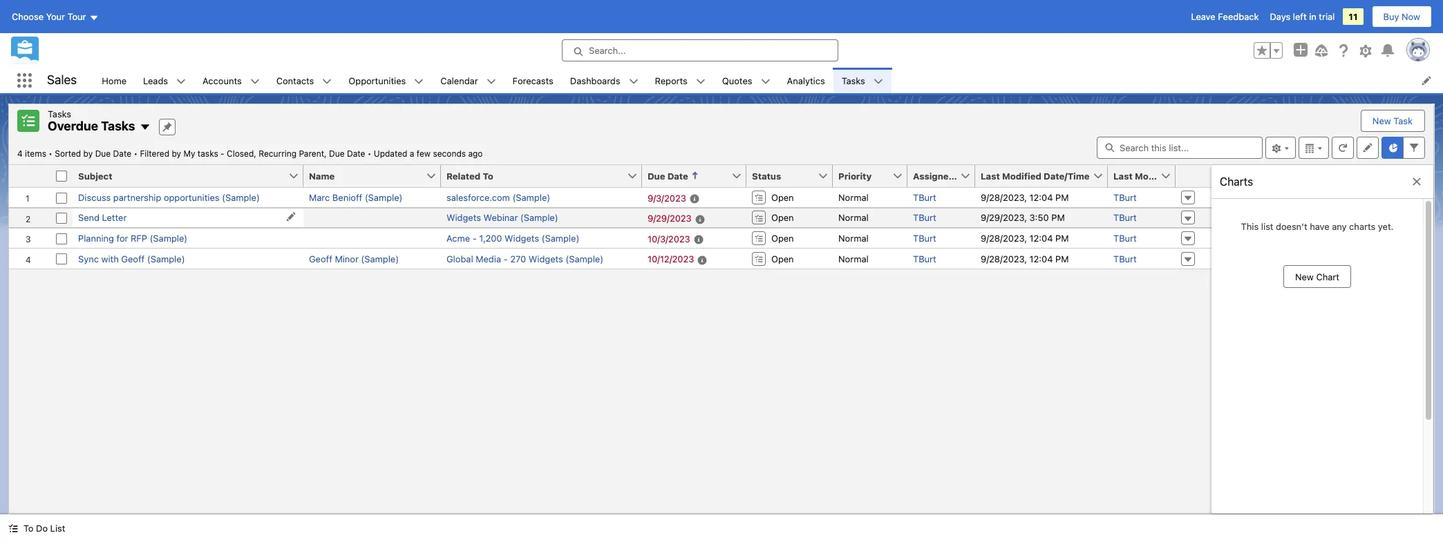 Task type: locate. For each thing, give the bounding box(es) containing it.
(sample) right minor
[[361, 253, 399, 264]]

leads link
[[135, 68, 176, 93]]

2 9/28/2023, from the top
[[981, 233, 1027, 244]]

a
[[410, 148, 414, 159]]

search... button
[[562, 39, 838, 62]]

text default image inside contacts list item
[[322, 77, 332, 86]]

widgets webinar (sample) link
[[447, 212, 558, 224]]

to up salesforce.com
[[483, 170, 493, 181]]

text default image inside calendar list item
[[486, 77, 496, 86]]

trial
[[1319, 11, 1335, 22]]

charts
[[1220, 175, 1253, 188]]

0 horizontal spatial geoff
[[121, 253, 145, 264]]

geoff left minor
[[309, 253, 332, 264]]

item number image
[[9, 165, 50, 187]]

leads list item
[[135, 68, 194, 93]]

new
[[1373, 115, 1391, 126], [1295, 272, 1314, 283]]

1 vertical spatial 12:04
[[1030, 233, 1053, 244]]

0 horizontal spatial by
[[83, 148, 93, 159]]

2 by from the left
[[172, 148, 181, 159]]

list
[[94, 68, 1443, 93]]

calendar link
[[432, 68, 486, 93]]

overdue tasks grid
[[9, 165, 1212, 269]]

tour
[[67, 11, 86, 22]]

alias
[[957, 170, 979, 181]]

date up the 9/3/2023
[[668, 170, 688, 181]]

filtered
[[140, 148, 169, 159]]

to inside related to button
[[483, 170, 493, 181]]

geoff down planning for rfp (sample) link
[[121, 253, 145, 264]]

1 vertical spatial 9/28/2023,
[[981, 233, 1027, 244]]

3 open from the top
[[771, 233, 794, 244]]

last modified date/time button
[[975, 165, 1093, 187]]

tasks
[[842, 75, 865, 86], [48, 109, 71, 120], [101, 119, 135, 133]]

0 vertical spatial 9/28/2023, 12:04 pm
[[981, 192, 1069, 203]]

1 vertical spatial new
[[1295, 272, 1314, 283]]

salesforce.com (sample)
[[447, 192, 550, 203]]

group
[[1254, 42, 1283, 59]]

sync with geoff (sample) link
[[78, 253, 185, 264]]

text default image inside "leads" list item
[[176, 77, 186, 86]]

reports list item
[[647, 68, 714, 93]]

0 horizontal spatial date
[[113, 148, 131, 159]]

text default image inside to do list button
[[8, 524, 18, 534]]

due up subject
[[95, 148, 111, 159]]

12:04
[[1030, 192, 1053, 203], [1030, 233, 1053, 244], [1030, 253, 1053, 264]]

- right tasks
[[221, 148, 224, 159]]

dashboards
[[570, 75, 620, 86]]

home
[[102, 75, 127, 86]]

name button
[[303, 165, 426, 187]]

2 12:04 from the top
[[1030, 233, 1053, 244]]

quotes list item
[[714, 68, 779, 93]]

(sample) up acme - 1,200 widgets (sample) "link"
[[520, 212, 558, 224]]

1 normal from the top
[[838, 192, 869, 203]]

last modified by alias element
[[1108, 165, 1184, 188]]

4
[[17, 148, 23, 159]]

to left "do"
[[24, 523, 34, 534]]

related
[[447, 170, 481, 181]]

reports
[[655, 75, 688, 86]]

text default image inside overdue tasks|tasks|list view element
[[139, 122, 150, 133]]

new inside button
[[1373, 115, 1391, 126]]

4 normal from the top
[[838, 253, 869, 264]]

text default image right quotes
[[761, 77, 770, 86]]

normal for 9/3/2023
[[838, 192, 869, 203]]

2 horizontal spatial tasks
[[842, 75, 865, 86]]

marc benioff (sample)
[[309, 192, 403, 203]]

tasks
[[198, 148, 218, 159]]

to do list
[[24, 523, 65, 534]]

do
[[36, 523, 48, 534]]

text default image inside reports list item
[[696, 77, 706, 86]]

new left task
[[1373, 115, 1391, 126]]

accounts list item
[[194, 68, 268, 93]]

days left in trial
[[1270, 11, 1335, 22]]

2 horizontal spatial -
[[504, 253, 508, 264]]

0 vertical spatial widgets
[[447, 212, 481, 224]]

text default image right accounts
[[250, 77, 260, 86]]

1 geoff from the left
[[121, 253, 145, 264]]

sync
[[78, 253, 99, 264]]

cell up geoff minor (sample)
[[303, 228, 441, 248]]

dashboards list item
[[562, 68, 647, 93]]

yet.
[[1378, 221, 1394, 232]]

planning
[[78, 233, 114, 244]]

1 • from the left
[[49, 148, 53, 159]]

opportunities link
[[340, 68, 414, 93]]

contacts list item
[[268, 68, 340, 93]]

cell down marc benioff (sample) link
[[303, 207, 441, 228]]

normal for 9/29/2023
[[838, 212, 869, 224]]

text default image for opportunities
[[414, 77, 424, 86]]

None search field
[[1097, 137, 1263, 159]]

by left my
[[172, 148, 181, 159]]

2 vertical spatial 12:04
[[1030, 253, 1053, 264]]

1 horizontal spatial -
[[473, 233, 477, 244]]

3 9/28/2023, 12:04 pm from the top
[[981, 253, 1069, 264]]

pm for 10/12/2023
[[1056, 253, 1069, 264]]

9/28/2023, 12:04 pm
[[981, 192, 1069, 203], [981, 233, 1069, 244], [981, 253, 1069, 264]]

4 open from the top
[[771, 253, 794, 264]]

days
[[1270, 11, 1291, 22]]

reports link
[[647, 68, 696, 93]]

0 vertical spatial -
[[221, 148, 224, 159]]

subject
[[78, 170, 112, 181]]

• right items
[[49, 148, 53, 159]]

new for new task
[[1373, 115, 1391, 126]]

9/28/2023, 12:04 pm for 9/3/2023
[[981, 192, 1069, 203]]

new chart button
[[1284, 265, 1351, 288]]

updated
[[374, 148, 407, 159]]

leave
[[1191, 11, 1216, 22]]

0 vertical spatial new
[[1373, 115, 1391, 126]]

buy
[[1384, 11, 1399, 22]]

2 vertical spatial 9/28/2023, 12:04 pm
[[981, 253, 1069, 264]]

global
[[447, 253, 473, 264]]

text default image
[[322, 77, 332, 86], [414, 77, 424, 86], [486, 77, 496, 86], [696, 77, 706, 86], [874, 77, 883, 86], [1412, 176, 1423, 187], [8, 524, 18, 534]]

text default image inside tasks list item
[[874, 77, 883, 86]]

2 horizontal spatial •
[[368, 148, 372, 159]]

sorted
[[55, 148, 81, 159]]

to inside to do list button
[[24, 523, 34, 534]]

(sample) right 270
[[566, 253, 604, 264]]

widgets
[[447, 212, 481, 224], [505, 233, 539, 244], [529, 253, 563, 264]]

widgets right 270
[[529, 253, 563, 264]]

2 open from the top
[[771, 212, 794, 224]]

cell
[[50, 165, 73, 188], [303, 207, 441, 228], [303, 228, 441, 248]]

by
[[83, 148, 93, 159], [172, 148, 181, 159]]

1 9/28/2023, 12:04 pm from the top
[[981, 192, 1069, 203]]

1 horizontal spatial new
[[1373, 115, 1391, 126]]

by right sorted
[[83, 148, 93, 159]]

acme
[[447, 233, 470, 244]]

2 • from the left
[[134, 148, 138, 159]]

0 vertical spatial 12:04
[[1030, 192, 1053, 203]]

9/3/2023
[[648, 192, 686, 203]]

new for new chart
[[1295, 272, 1314, 283]]

task
[[1394, 115, 1413, 126]]

1 horizontal spatial to
[[483, 170, 493, 181]]

name element
[[303, 165, 449, 188]]

my
[[184, 148, 195, 159]]

search...
[[589, 45, 626, 56]]

acme - 1,200 widgets (sample)
[[447, 233, 580, 244]]

3 normal from the top
[[838, 233, 869, 244]]

widgets up acme
[[447, 212, 481, 224]]

name
[[309, 170, 335, 181]]

sync with geoff (sample)
[[78, 253, 185, 264]]

text default image left reports
[[629, 77, 638, 86]]

this list doesn't have any charts yet.
[[1241, 221, 1394, 232]]

3 12:04 from the top
[[1030, 253, 1053, 264]]

tasks right overdue
[[101, 119, 135, 133]]

date up name button
[[347, 148, 365, 159]]

have
[[1310, 221, 1330, 232]]

1 vertical spatial to
[[24, 523, 34, 534]]

assigned alias element
[[908, 165, 984, 188]]

priority button
[[833, 165, 892, 187]]

0 vertical spatial to
[[483, 170, 493, 181]]

last
[[981, 170, 1000, 181]]

0 horizontal spatial •
[[49, 148, 53, 159]]

date left filtered
[[113, 148, 131, 159]]

doesn't
[[1276, 221, 1308, 232]]

• left updated
[[368, 148, 372, 159]]

due right parent,
[[329, 148, 345, 159]]

choose your tour button
[[11, 6, 99, 28]]

2 vertical spatial 9/28/2023,
[[981, 253, 1027, 264]]

text default image up filtered
[[139, 122, 150, 133]]

0 horizontal spatial due
[[95, 148, 111, 159]]

text default image
[[176, 77, 186, 86], [250, 77, 260, 86], [629, 77, 638, 86], [761, 77, 770, 86], [139, 122, 150, 133]]

12:04 for 10/12/2023
[[1030, 253, 1053, 264]]

contacts
[[276, 75, 314, 86]]

your
[[46, 11, 65, 22]]

in
[[1309, 11, 1317, 22]]

- left 1,200
[[473, 233, 477, 244]]

(sample) down related to button
[[513, 192, 550, 203]]

1 horizontal spatial by
[[172, 148, 181, 159]]

1 vertical spatial 9/28/2023, 12:04 pm
[[981, 233, 1069, 244]]

2 9/28/2023, 12:04 pm from the top
[[981, 233, 1069, 244]]

text default image for contacts
[[322, 77, 332, 86]]

270
[[510, 253, 526, 264]]

2 horizontal spatial date
[[668, 170, 688, 181]]

2 horizontal spatial due
[[648, 170, 665, 181]]

1 horizontal spatial •
[[134, 148, 138, 159]]

status element
[[747, 165, 841, 188]]

partnership
[[113, 192, 161, 203]]

to
[[483, 170, 493, 181], [24, 523, 34, 534]]

tasks link
[[833, 68, 874, 93]]

pm for 9/29/2023
[[1052, 212, 1065, 224]]

• left filtered
[[134, 148, 138, 159]]

last modified date/time element
[[975, 165, 1116, 188]]

assigned alias
[[913, 170, 979, 181]]

text default image for quotes
[[761, 77, 770, 86]]

text default image inside quotes list item
[[761, 77, 770, 86]]

1 12:04 from the top
[[1030, 192, 1053, 203]]

widgets up global media - 270 widgets (sample)
[[505, 233, 539, 244]]

text default image inside dashboards list item
[[629, 77, 638, 86]]

text default image inside opportunities list item
[[414, 77, 424, 86]]

text default image right leads
[[176, 77, 186, 86]]

due up the 9/3/2023
[[648, 170, 665, 181]]

0 vertical spatial 9/28/2023,
[[981, 192, 1027, 203]]

4 items • sorted by due date • filtered by my tasks - closed, recurring parent, due date • updated a few seconds ago
[[17, 148, 483, 159]]

1 9/28/2023, from the top
[[981, 192, 1027, 203]]

planning for rfp (sample) link
[[78, 233, 188, 244]]

calendar
[[441, 75, 478, 86]]

overdue tasks|tasks|list view element
[[8, 104, 1434, 543]]

tasks right the analytics link
[[842, 75, 865, 86]]

text default image for tasks
[[874, 77, 883, 86]]

- left 270
[[504, 253, 508, 264]]

list containing home
[[94, 68, 1443, 93]]

subject element
[[73, 165, 312, 188]]

2 normal from the top
[[838, 212, 869, 224]]

1 horizontal spatial geoff
[[309, 253, 332, 264]]

salesforce.com (sample) link
[[447, 192, 550, 203]]

tasks down sales
[[48, 109, 71, 120]]

new inside 'button'
[[1295, 272, 1314, 283]]

open for 10/3/2023
[[771, 233, 794, 244]]

status
[[752, 170, 781, 181]]

•
[[49, 148, 53, 159], [134, 148, 138, 159], [368, 148, 372, 159]]

1 open from the top
[[771, 192, 794, 203]]

0 horizontal spatial new
[[1295, 272, 1314, 283]]

sales
[[47, 73, 77, 87]]

3 9/28/2023, from the top
[[981, 253, 1027, 264]]

0 horizontal spatial to
[[24, 523, 34, 534]]

0 horizontal spatial -
[[221, 148, 224, 159]]

new left chart
[[1295, 272, 1314, 283]]

text default image inside accounts list item
[[250, 77, 260, 86]]

-
[[221, 148, 224, 159], [473, 233, 477, 244], [504, 253, 508, 264]]

closed,
[[227, 148, 256, 159]]

due inside button
[[648, 170, 665, 181]]



Task type: describe. For each thing, give the bounding box(es) containing it.
media
[[476, 253, 501, 264]]

action image
[[1176, 165, 1212, 187]]

3:50
[[1030, 212, 1049, 224]]

(sample) down rfp
[[147, 253, 185, 264]]

leave feedback
[[1191, 11, 1259, 22]]

9/28/2023, 12:04 pm for 10/3/2023
[[981, 233, 1069, 244]]

left
[[1293, 11, 1307, 22]]

discuss partnership opportunities (sample) link
[[78, 192, 260, 203]]

10/12/2023
[[648, 254, 694, 265]]

10/3/2023
[[648, 233, 690, 244]]

global media - 270 widgets (sample) link
[[447, 253, 604, 264]]

seconds
[[433, 148, 466, 159]]

9/29/2023, 3:50 pm
[[981, 212, 1065, 224]]

1 horizontal spatial tasks
[[101, 119, 135, 133]]

list
[[50, 523, 65, 534]]

contacts link
[[268, 68, 322, 93]]

9/28/2023, for 10/3/2023
[[981, 233, 1027, 244]]

assigned alias button
[[908, 165, 979, 187]]

0 horizontal spatial tasks
[[48, 109, 71, 120]]

chart
[[1316, 272, 1340, 283]]

12:04 for 10/3/2023
[[1030, 233, 1053, 244]]

related to button
[[441, 165, 627, 187]]

pm for 10/3/2023
[[1056, 233, 1069, 244]]

due date
[[648, 170, 688, 181]]

cell for widgets webinar (sample)
[[303, 207, 441, 228]]

marc
[[309, 192, 330, 203]]

normal for 10/3/2023
[[838, 233, 869, 244]]

analytics
[[787, 75, 825, 86]]

item number element
[[9, 165, 50, 188]]

due date button
[[642, 165, 731, 187]]

global media - 270 widgets (sample)
[[447, 253, 604, 264]]

open for 9/29/2023
[[771, 212, 794, 224]]

open for 10/12/2023
[[771, 253, 794, 264]]

accounts
[[203, 75, 242, 86]]

9/29/2023
[[648, 213, 692, 224]]

cell for acme - 1,200 widgets (sample)
[[303, 228, 441, 248]]

parent,
[[299, 148, 327, 159]]

cell down sorted
[[50, 165, 73, 188]]

choose
[[12, 11, 44, 22]]

planning for rfp (sample)
[[78, 233, 188, 244]]

1 by from the left
[[83, 148, 93, 159]]

send
[[78, 212, 100, 223]]

text default image for dashboards
[[629, 77, 638, 86]]

choose your tour
[[12, 11, 86, 22]]

1 vertical spatial widgets
[[505, 233, 539, 244]]

tasks list item
[[833, 68, 892, 93]]

to do list button
[[0, 515, 74, 543]]

(sample) down 'closed,'
[[222, 192, 260, 203]]

text default image for accounts
[[250, 77, 260, 86]]

modified
[[1002, 170, 1042, 181]]

text default image for leads
[[176, 77, 186, 86]]

2 geoff from the left
[[309, 253, 332, 264]]

analytics link
[[779, 68, 833, 93]]

assigned
[[913, 170, 955, 181]]

pm for 9/3/2023
[[1056, 192, 1069, 203]]

3 • from the left
[[368, 148, 372, 159]]

buy now
[[1384, 11, 1421, 22]]

12:04 for 9/3/2023
[[1030, 192, 1053, 203]]

opportunities
[[349, 75, 406, 86]]

now
[[1402, 11, 1421, 22]]

9/28/2023, 12:04 pm for 10/12/2023
[[981, 253, 1069, 264]]

open for 9/3/2023
[[771, 192, 794, 203]]

feedback
[[1218, 11, 1259, 22]]

acme - 1,200 widgets (sample) link
[[447, 233, 580, 244]]

text default image for calendar
[[486, 77, 496, 86]]

rfp
[[131, 233, 147, 244]]

due date element
[[642, 165, 755, 188]]

overdue tasks status
[[17, 148, 374, 159]]

calendar list item
[[432, 68, 504, 93]]

priority
[[838, 170, 872, 181]]

new chart
[[1295, 272, 1340, 283]]

forecasts
[[513, 75, 554, 86]]

2 vertical spatial widgets
[[529, 253, 563, 264]]

with
[[101, 253, 119, 264]]

action element
[[1176, 165, 1212, 188]]

priority element
[[833, 165, 916, 188]]

items
[[25, 148, 46, 159]]

salesforce.com
[[447, 192, 510, 203]]

minor
[[335, 253, 359, 264]]

last modified date/time
[[981, 170, 1090, 181]]

dashboards link
[[562, 68, 629, 93]]

geoff minor (sample) link
[[309, 253, 399, 264]]

9/28/2023, for 10/12/2023
[[981, 253, 1027, 264]]

tasks inside list item
[[842, 75, 865, 86]]

home link
[[94, 68, 135, 93]]

opportunities list item
[[340, 68, 432, 93]]

date/time
[[1044, 170, 1090, 181]]

9/28/2023, for 9/3/2023
[[981, 192, 1027, 203]]

quotes
[[722, 75, 752, 86]]

(sample) down 'name' element
[[365, 192, 403, 203]]

related to element
[[441, 165, 650, 188]]

opportunities
[[164, 192, 219, 203]]

related to
[[447, 170, 493, 181]]

date inside button
[[668, 170, 688, 181]]

1 horizontal spatial due
[[329, 148, 345, 159]]

benioff
[[332, 192, 362, 203]]

new task
[[1373, 115, 1413, 126]]

forecasts link
[[504, 68, 562, 93]]

discuss partnership opportunities (sample)
[[78, 192, 260, 203]]

normal for 10/12/2023
[[838, 253, 869, 264]]

none search field inside overdue tasks|tasks|list view element
[[1097, 137, 1263, 159]]

discuss
[[78, 192, 111, 203]]

Search Overdue Tasks list view. search field
[[1097, 137, 1263, 159]]

(sample) up global media - 270 widgets (sample) link
[[542, 233, 580, 244]]

1 horizontal spatial date
[[347, 148, 365, 159]]

geoff minor (sample)
[[309, 253, 399, 264]]

2 vertical spatial -
[[504, 253, 508, 264]]

letter
[[102, 212, 127, 223]]

marc benioff (sample) link
[[309, 192, 403, 203]]

few
[[417, 148, 431, 159]]

leads
[[143, 75, 168, 86]]

1 vertical spatial -
[[473, 233, 477, 244]]

this
[[1241, 221, 1259, 232]]

(sample) right rfp
[[150, 233, 188, 244]]

1,200
[[479, 233, 502, 244]]

subject button
[[73, 165, 288, 187]]

text default image for reports
[[696, 77, 706, 86]]



Task type: vqa. For each thing, say whether or not it's contained in the screenshot.
chart
yes



